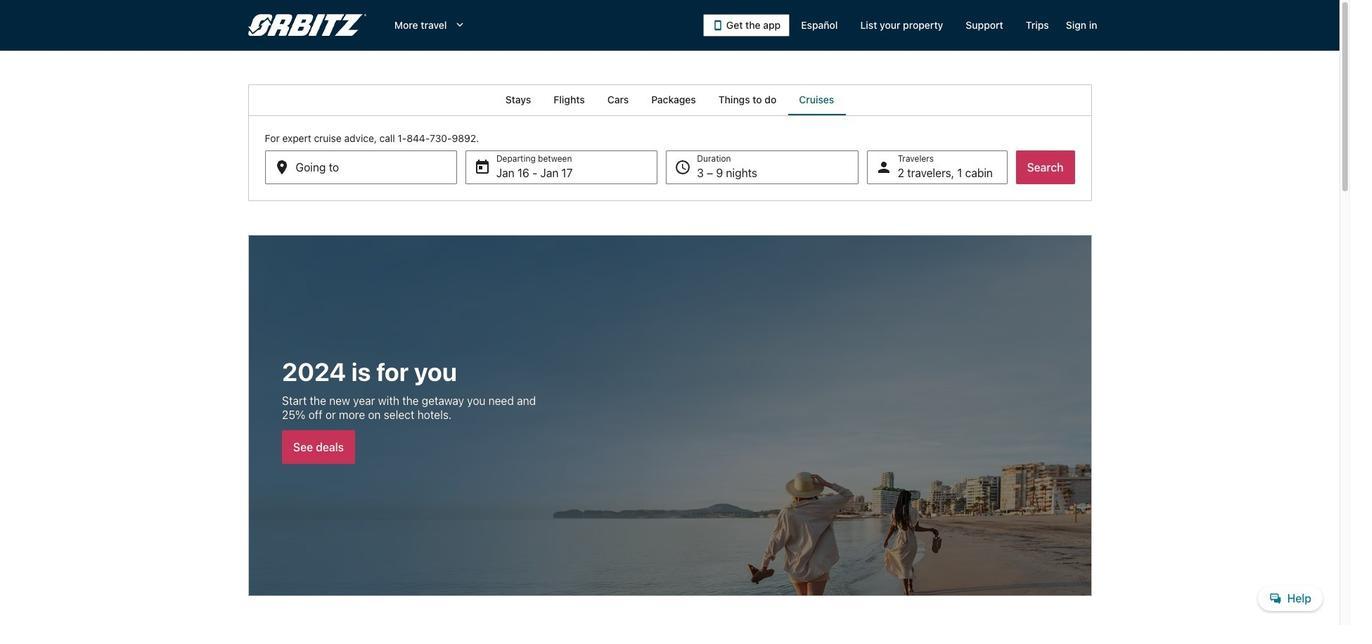 Task type: locate. For each thing, give the bounding box(es) containing it.
main content
[[0, 84, 1340, 625]]

travel sale activities deals image
[[248, 235, 1092, 597]]

orbitz logo image
[[248, 14, 366, 37]]

tab list
[[248, 84, 1092, 115]]



Task type: vqa. For each thing, say whether or not it's contained in the screenshot.
Download the app button icon
yes



Task type: describe. For each thing, give the bounding box(es) containing it.
download the app button image
[[713, 20, 724, 31]]



